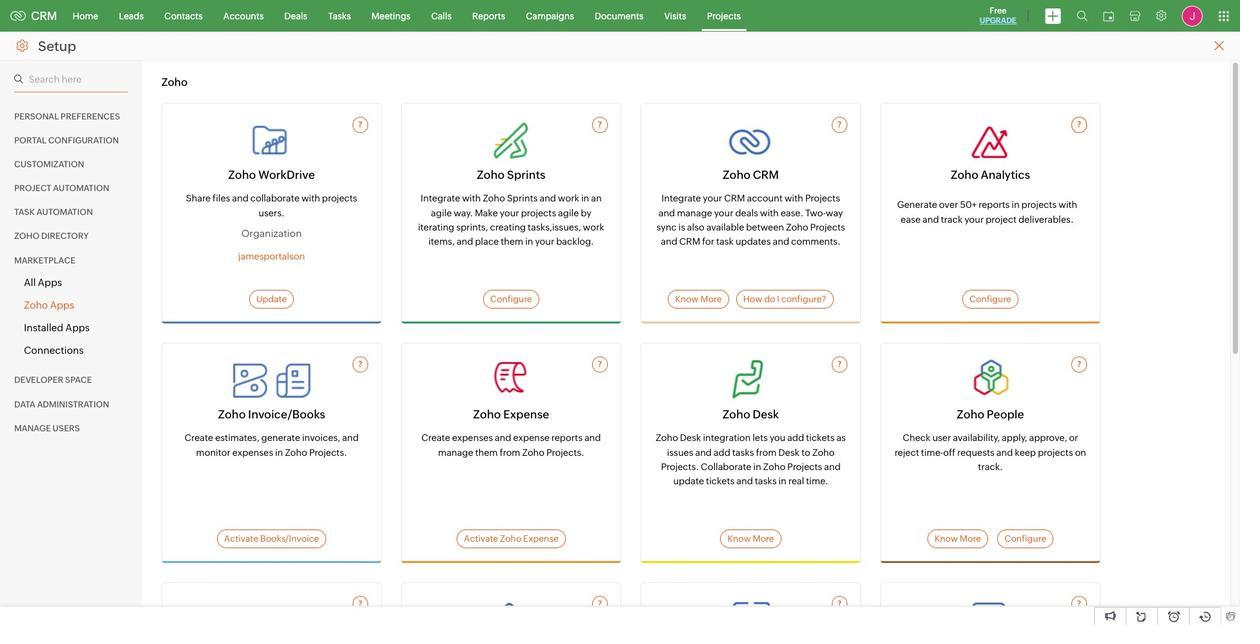 Task type: locate. For each thing, give the bounding box(es) containing it.
tasks link
[[318, 0, 362, 31]]

campaigns
[[526, 11, 574, 21]]

create menu element
[[1038, 0, 1070, 31]]

calls
[[432, 11, 452, 21]]

deals
[[285, 11, 308, 21]]

documents link
[[585, 0, 654, 31]]

reports
[[473, 11, 506, 21]]

upgrade
[[980, 16, 1017, 25]]

tasks
[[328, 11, 351, 21]]

contacts
[[165, 11, 203, 21]]

create menu image
[[1046, 8, 1062, 24]]

crm
[[31, 9, 57, 23]]

reports link
[[462, 0, 516, 31]]

meetings
[[372, 11, 411, 21]]

leads link
[[109, 0, 154, 31]]

contacts link
[[154, 0, 213, 31]]

leads
[[119, 11, 144, 21]]

projects
[[708, 11, 742, 21]]

meetings link
[[362, 0, 421, 31]]

calendar image
[[1104, 11, 1115, 21]]

profile element
[[1175, 0, 1211, 31]]



Task type: describe. For each thing, give the bounding box(es) containing it.
crm link
[[10, 9, 57, 23]]

visits link
[[654, 0, 697, 31]]

profile image
[[1183, 5, 1203, 26]]

home link
[[62, 0, 109, 31]]

calls link
[[421, 0, 462, 31]]

accounts link
[[213, 0, 274, 31]]

deals link
[[274, 0, 318, 31]]

home
[[73, 11, 98, 21]]

free upgrade
[[980, 6, 1017, 25]]

projects link
[[697, 0, 752, 31]]

visits
[[665, 11, 687, 21]]

accounts
[[224, 11, 264, 21]]

search image
[[1077, 10, 1088, 21]]

free
[[990, 6, 1007, 16]]

campaigns link
[[516, 0, 585, 31]]

documents
[[595, 11, 644, 21]]

search element
[[1070, 0, 1096, 32]]



Task type: vqa. For each thing, say whether or not it's contained in the screenshot.
Projects link
yes



